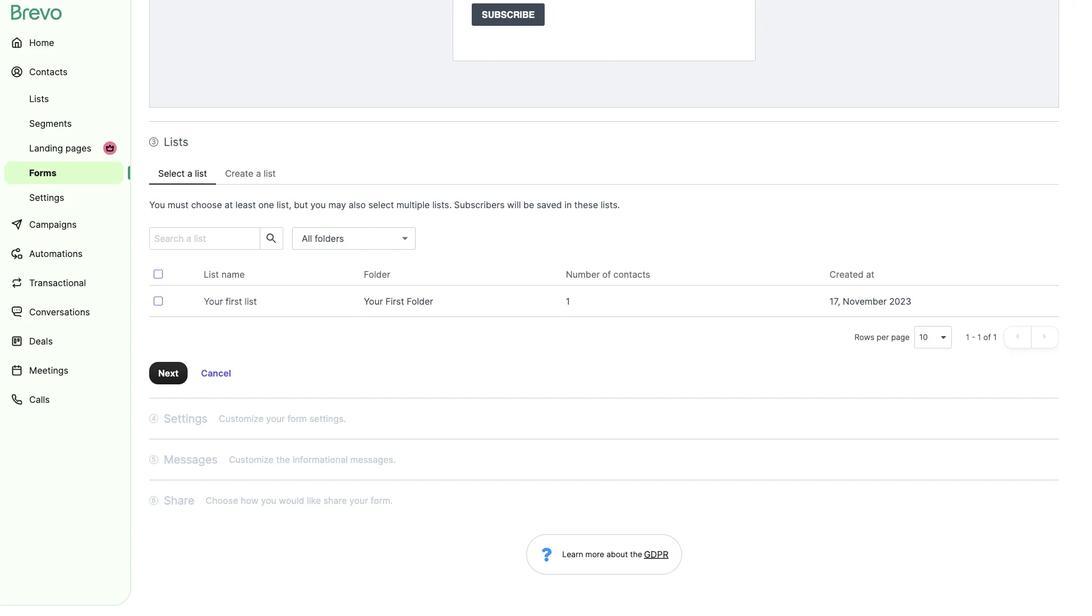 Task type: describe. For each thing, give the bounding box(es) containing it.
calls link
[[4, 386, 123, 413]]

list for create a list
[[264, 168, 276, 179]]

november
[[843, 296, 887, 307]]

landing pages link
[[4, 137, 123, 159]]

all folders
[[302, 233, 344, 244]]

transactional
[[29, 277, 86, 288]]

list
[[204, 269, 219, 280]]

learn
[[562, 550, 583, 559]]

meetings
[[29, 365, 68, 376]]

share
[[164, 494, 195, 507]]

customize for messages
[[229, 454, 274, 465]]

messages
[[164, 453, 218, 466]]

lists link
[[4, 88, 123, 110]]

a for select
[[187, 168, 192, 179]]

3
[[152, 138, 156, 146]]

automations
[[29, 248, 83, 259]]

select
[[158, 168, 185, 179]]

segments
[[29, 118, 72, 129]]

settings link
[[4, 186, 123, 209]]

these
[[575, 199, 598, 210]]

1 - 1 of 1
[[966, 333, 997, 342]]

left___rvooi image
[[106, 144, 114, 153]]

17, november 2023
[[830, 296, 912, 307]]

contacts
[[29, 66, 68, 77]]

campaigns link
[[4, 211, 123, 238]]

1 horizontal spatial your
[[350, 495, 368, 506]]

name
[[221, 269, 245, 280]]

4
[[152, 414, 156, 423]]

-
[[972, 333, 976, 342]]

how
[[241, 495, 259, 506]]

select a list link
[[149, 162, 216, 185]]

0 vertical spatial the
[[276, 454, 290, 465]]

choose
[[206, 495, 238, 506]]

created at
[[830, 269, 875, 280]]

0 horizontal spatial settings
[[29, 192, 64, 203]]

forms link
[[4, 162, 123, 184]]

1 horizontal spatial folder
[[407, 296, 433, 307]]

list name button
[[204, 268, 254, 281]]

17,
[[830, 296, 841, 307]]

your for your first list
[[204, 296, 223, 307]]

rows per page
[[855, 333, 910, 342]]

cancel
[[201, 368, 231, 379]]

search image
[[265, 232, 278, 245]]

6
[[152, 496, 156, 505]]

messages.
[[350, 454, 396, 465]]

but
[[294, 199, 308, 210]]

one
[[258, 199, 274, 210]]

form.
[[371, 495, 393, 506]]

will
[[507, 199, 521, 210]]

list,
[[277, 199, 292, 210]]

subscribers
[[454, 199, 505, 210]]

share
[[324, 495, 347, 506]]

created
[[830, 269, 864, 280]]

number
[[566, 269, 600, 280]]

may
[[329, 199, 346, 210]]

of inside button
[[603, 269, 611, 280]]

rows
[[855, 333, 875, 342]]

least
[[235, 199, 256, 210]]

first
[[386, 296, 404, 307]]

gdpr link
[[643, 548, 669, 561]]

customize the informational messages.
[[229, 454, 396, 465]]

1 lists. from the left
[[433, 199, 452, 210]]

you
[[149, 199, 165, 210]]

more
[[586, 550, 605, 559]]

next
[[158, 368, 179, 379]]

2 lists. from the left
[[601, 199, 620, 210]]

at inside created at button
[[866, 269, 875, 280]]

automations link
[[4, 240, 123, 267]]

1 vertical spatial lists
[[164, 135, 189, 149]]

number of contacts button
[[566, 268, 659, 281]]

folder button
[[364, 268, 399, 281]]

a for create
[[256, 168, 261, 179]]

Campaign name search field
[[150, 228, 255, 249]]

list for your first list
[[245, 296, 257, 307]]

page
[[892, 333, 910, 342]]

you must choose at least one list, but you may also select multiple lists. subscribers will be saved in these lists.
[[149, 199, 620, 210]]

list for select a list
[[195, 168, 207, 179]]

list name
[[204, 269, 245, 280]]

select
[[369, 199, 394, 210]]

segments link
[[4, 112, 123, 135]]

landing pages
[[29, 143, 91, 153]]



Task type: locate. For each thing, give the bounding box(es) containing it.
1 a from the left
[[187, 168, 192, 179]]

list right select on the left of the page
[[195, 168, 207, 179]]

list right create
[[264, 168, 276, 179]]

customize for settings
[[219, 413, 264, 424]]

number of contacts
[[566, 269, 651, 280]]

list right first
[[245, 296, 257, 307]]

lists. right multiple
[[433, 199, 452, 210]]

1 vertical spatial of
[[984, 333, 991, 342]]

conversations link
[[4, 299, 123, 325]]

0 horizontal spatial your
[[204, 296, 223, 307]]

forms
[[29, 167, 56, 178]]

lists up segments
[[29, 93, 49, 104]]

folder up first
[[364, 269, 390, 280]]

1 horizontal spatial lists
[[164, 135, 189, 149]]

also
[[349, 199, 366, 210]]

5
[[152, 455, 156, 464]]

1 horizontal spatial your
[[364, 296, 383, 307]]

1 vertical spatial customize
[[229, 454, 274, 465]]

1 vertical spatial folder
[[407, 296, 433, 307]]

1 vertical spatial at
[[866, 269, 875, 280]]

select a list
[[158, 168, 207, 179]]

1 horizontal spatial of
[[984, 333, 991, 342]]

saved
[[537, 199, 562, 210]]

folder right first
[[407, 296, 433, 307]]

informational
[[293, 454, 348, 465]]

deals link
[[4, 328, 123, 355]]

2023
[[890, 296, 912, 307]]

form
[[288, 413, 307, 424]]

0 vertical spatial settings
[[29, 192, 64, 203]]

your left form. on the bottom left
[[350, 495, 368, 506]]

1 horizontal spatial you
[[311, 199, 326, 210]]

must
[[168, 199, 189, 210]]

create a list link
[[216, 162, 285, 185]]

0 horizontal spatial at
[[225, 199, 233, 210]]

2 horizontal spatial list
[[264, 168, 276, 179]]

0 vertical spatial at
[[225, 199, 233, 210]]

the left informational
[[276, 454, 290, 465]]

at right the created in the top of the page
[[866, 269, 875, 280]]

settings
[[29, 192, 64, 203], [164, 412, 208, 425]]

choose
[[191, 199, 222, 210]]

in
[[565, 199, 572, 210]]

conversations
[[29, 306, 90, 317]]

your
[[204, 296, 223, 307], [364, 296, 383, 307]]

home
[[29, 37, 54, 48]]

you right "but" on the left of page
[[311, 199, 326, 210]]

0 horizontal spatial list
[[195, 168, 207, 179]]

a right create
[[256, 168, 261, 179]]

your for your first folder
[[364, 296, 383, 307]]

gdpr
[[644, 549, 669, 560]]

of right -
[[984, 333, 991, 342]]

2 a from the left
[[256, 168, 261, 179]]

1 horizontal spatial list
[[245, 296, 257, 307]]

campaigns
[[29, 219, 77, 230]]

search button
[[260, 228, 283, 249]]

create a list
[[225, 168, 276, 179]]

0 horizontal spatial lists
[[29, 93, 49, 104]]

at left least
[[225, 199, 233, 210]]

settings right 4
[[164, 412, 208, 425]]

folder
[[364, 269, 390, 280], [407, 296, 433, 307]]

landing
[[29, 143, 63, 153]]

learn more about the gdpr
[[562, 549, 669, 560]]

transactional link
[[4, 269, 123, 296]]

customize up how
[[229, 454, 274, 465]]

calls
[[29, 394, 50, 405]]

of
[[603, 269, 611, 280], [984, 333, 991, 342]]

the
[[276, 454, 290, 465], [630, 550, 643, 559]]

1 vertical spatial the
[[630, 550, 643, 559]]

0 horizontal spatial a
[[187, 168, 192, 179]]

your first list
[[204, 296, 257, 307]]

your
[[266, 413, 285, 424], [350, 495, 368, 506]]

0 vertical spatial lists
[[29, 93, 49, 104]]

1 your from the left
[[204, 296, 223, 307]]

customize down cancel button
[[219, 413, 264, 424]]

your left form
[[266, 413, 285, 424]]

1 horizontal spatial at
[[866, 269, 875, 280]]

the right about
[[630, 550, 643, 559]]

1 horizontal spatial lists.
[[601, 199, 620, 210]]

multiple
[[397, 199, 430, 210]]

a
[[187, 168, 192, 179], [256, 168, 261, 179]]

0 horizontal spatial of
[[603, 269, 611, 280]]

lists right the 3
[[164, 135, 189, 149]]

0 horizontal spatial your
[[266, 413, 285, 424]]

created at button
[[830, 268, 884, 281]]

0 vertical spatial you
[[311, 199, 326, 210]]

contacts
[[614, 269, 651, 280]]

2 your from the left
[[364, 296, 383, 307]]

1 horizontal spatial settings
[[164, 412, 208, 425]]

you
[[311, 199, 326, 210], [261, 495, 276, 506]]

deals
[[29, 336, 53, 347]]

1 horizontal spatial the
[[630, 550, 643, 559]]

0 horizontal spatial lists.
[[433, 199, 452, 210]]

of right 'number'
[[603, 269, 611, 280]]

first
[[226, 296, 242, 307]]

contacts link
[[4, 58, 123, 85]]

all
[[302, 233, 312, 244]]

list
[[195, 168, 207, 179], [264, 168, 276, 179], [245, 296, 257, 307]]

customize
[[219, 413, 264, 424], [229, 454, 274, 465]]

would
[[279, 495, 304, 506]]

lists. right these
[[601, 199, 620, 210]]

about
[[607, 550, 628, 559]]

1 vertical spatial settings
[[164, 412, 208, 425]]

you right how
[[261, 495, 276, 506]]

0 horizontal spatial the
[[276, 454, 290, 465]]

pages
[[66, 143, 91, 153]]

lists.
[[433, 199, 452, 210], [601, 199, 620, 210]]

settings.
[[310, 413, 346, 424]]

0 horizontal spatial you
[[261, 495, 276, 506]]

folders
[[315, 233, 344, 244]]

be
[[524, 199, 534, 210]]

1 horizontal spatial a
[[256, 168, 261, 179]]

1 vertical spatial your
[[350, 495, 368, 506]]

settings down forms
[[29, 192, 64, 203]]

0 vertical spatial of
[[603, 269, 611, 280]]

0 vertical spatial folder
[[364, 269, 390, 280]]

1
[[566, 296, 570, 307], [966, 333, 970, 342], [978, 333, 982, 342], [994, 333, 997, 342]]

cancel button
[[192, 362, 240, 384]]

the inside learn more about the gdpr
[[630, 550, 643, 559]]

0 vertical spatial your
[[266, 413, 285, 424]]

customize your form settings.
[[219, 413, 346, 424]]

your first folder
[[364, 296, 433, 307]]

folder inside button
[[364, 269, 390, 280]]

a right select on the left of the page
[[187, 168, 192, 179]]

per
[[877, 333, 889, 342]]

subscribe
[[482, 9, 535, 20]]

0 vertical spatial customize
[[219, 413, 264, 424]]

like
[[307, 495, 321, 506]]

create
[[225, 168, 254, 179]]

meetings link
[[4, 357, 123, 384]]

1 vertical spatial you
[[261, 495, 276, 506]]

0 horizontal spatial folder
[[364, 269, 390, 280]]

next button
[[149, 362, 188, 384]]



Task type: vqa. For each thing, say whether or not it's contained in the screenshot.
leftmost a
yes



